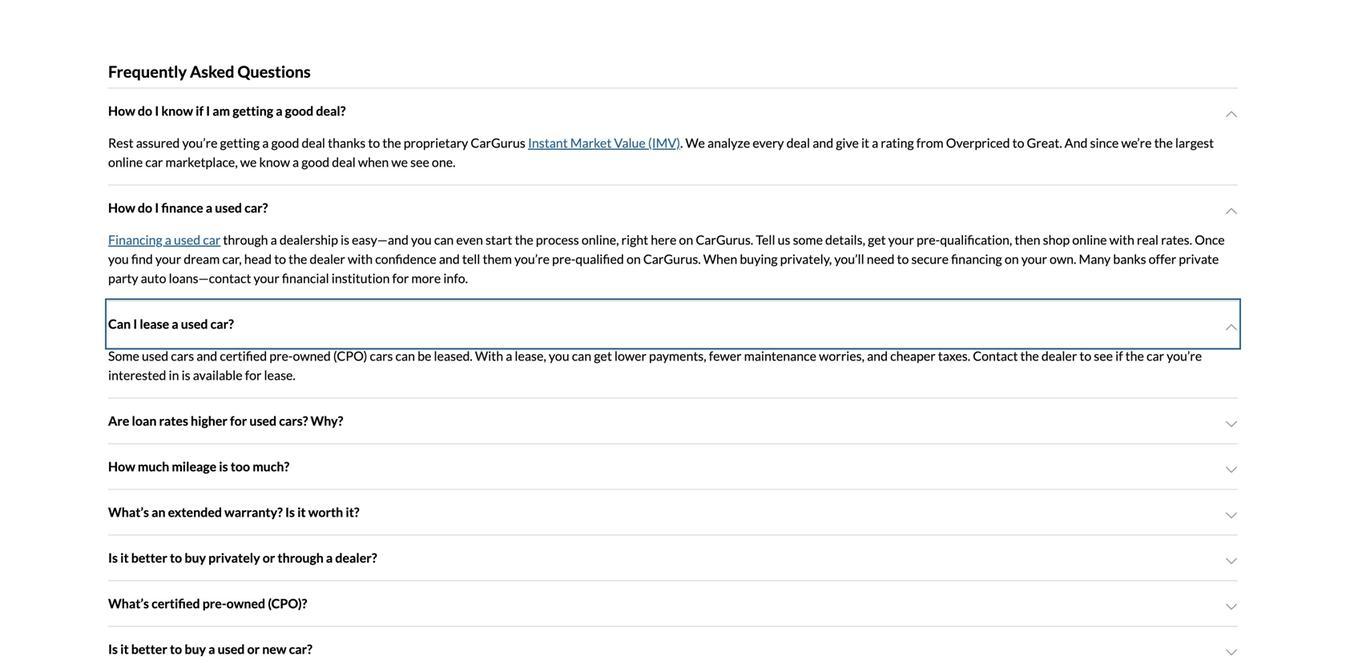 Task type: locate. For each thing, give the bounding box(es) containing it.
1 horizontal spatial can
[[434, 232, 454, 248]]

0 horizontal spatial get
[[594, 348, 612, 364]]

is left easy—and
[[341, 232, 349, 248]]

chevron down image inside can i lease a used car? dropdown button
[[1225, 321, 1238, 334]]

better inside is it better to buy privately or through a dealer? dropdown button
[[131, 550, 167, 566]]

what's inside dropdown button
[[108, 596, 149, 611]]

process
[[536, 232, 579, 248]]

used up interested
[[142, 348, 168, 364]]

a
[[276, 103, 282, 119], [262, 135, 269, 151], [872, 135, 878, 151], [292, 154, 299, 170], [206, 200, 212, 215], [165, 232, 171, 248], [271, 232, 277, 248], [172, 316, 178, 332], [506, 348, 512, 364], [326, 550, 333, 566], [208, 641, 215, 657]]

getting down how do i know if i am getting a good deal? in the top left of the page
[[220, 135, 260, 151]]

1 vertical spatial for
[[245, 367, 262, 383]]

and inside . we analyze every deal and give it a rating from overpriced to great. and since we're the largest online car marketplace, we know a good deal when we see one.
[[813, 135, 833, 151]]

what's for what's certified pre-owned (cpo)?
[[108, 596, 149, 611]]

cargurus.
[[696, 232, 753, 248], [643, 251, 701, 267]]

for right higher at the bottom left of the page
[[230, 413, 247, 429]]

what's an extended warranty? is it worth it?
[[108, 504, 359, 520]]

2 vertical spatial is
[[219, 459, 228, 474]]

right
[[621, 232, 648, 248]]

some
[[108, 348, 139, 364]]

and up the info.
[[439, 251, 460, 267]]

get left lower
[[594, 348, 612, 364]]

if inside dropdown button
[[196, 103, 204, 119]]

0 vertical spatial is
[[285, 504, 295, 520]]

buy
[[185, 550, 206, 566], [185, 641, 206, 657]]

cargurus
[[471, 135, 525, 151]]

3 chevron down image from the top
[[1225, 646, 1238, 659]]

1 vertical spatial do
[[138, 200, 152, 215]]

financing a used car link
[[108, 232, 221, 248]]

know down how do i know if i am getting a good deal? in the top left of the page
[[259, 154, 290, 170]]

or inside dropdown button
[[263, 550, 275, 566]]

how do i know if i am getting a good deal? button
[[108, 89, 1238, 133]]

good inside . we analyze every deal and give it a rating from overpriced to great. and since we're the largest online car marketplace, we know a good deal when we see one.
[[301, 154, 329, 170]]

dealer down 'dealership'
[[310, 251, 345, 267]]

1 vertical spatial certified
[[151, 596, 200, 611]]

chevron down image inside how do i finance a used car? dropdown button
[[1225, 205, 1238, 218]]

certified inside dropdown button
[[151, 596, 200, 611]]

2 chevron down image from the top
[[1225, 555, 1238, 568]]

2 what's from the top
[[108, 596, 149, 611]]

chevron down image for how much mileage is too much?
[[1225, 463, 1238, 476]]

a right with
[[506, 348, 512, 364]]

2 horizontal spatial you
[[549, 348, 569, 364]]

1 horizontal spatial car
[[203, 232, 221, 248]]

car,
[[222, 251, 242, 267]]

1 vertical spatial through
[[278, 550, 324, 566]]

0 horizontal spatial dealer
[[310, 251, 345, 267]]

0 horizontal spatial know
[[161, 103, 193, 119]]

1 chevron down image from the top
[[1225, 108, 1238, 121]]

0 horizontal spatial car
[[145, 154, 163, 170]]

2 vertical spatial you
[[549, 348, 569, 364]]

6 chevron down image from the top
[[1225, 600, 1238, 613]]

through up 'head' at left top
[[223, 232, 268, 248]]

1 vertical spatial see
[[1094, 348, 1113, 364]]

0 vertical spatial get
[[868, 232, 886, 248]]

1 horizontal spatial you're
[[514, 251, 550, 267]]

and
[[1065, 135, 1088, 151]]

and
[[813, 135, 833, 151], [439, 251, 460, 267], [197, 348, 217, 364], [867, 348, 888, 364]]

is
[[285, 504, 295, 520], [108, 550, 118, 566], [108, 641, 118, 657]]

2 vertical spatial you're
[[1167, 348, 1202, 364]]

what's
[[108, 504, 149, 520], [108, 596, 149, 611]]

deal down the thanks
[[332, 154, 356, 170]]

on down then
[[1005, 251, 1019, 267]]

how up rest
[[108, 103, 135, 119]]

chevron down image
[[1225, 509, 1238, 522], [1225, 555, 1238, 568], [1225, 646, 1238, 659]]

0 vertical spatial cargurus.
[[696, 232, 753, 248]]

chevron down image
[[1225, 108, 1238, 121], [1225, 205, 1238, 218], [1225, 321, 1238, 334], [1225, 418, 1238, 431], [1225, 463, 1238, 476], [1225, 600, 1238, 613]]

1 vertical spatial what's
[[108, 596, 149, 611]]

is left too
[[219, 459, 228, 474]]

you'll
[[834, 251, 864, 267]]

with up banks
[[1109, 232, 1134, 248]]

fewer
[[709, 348, 742, 364]]

to inside "dropdown button"
[[170, 641, 182, 657]]

2 horizontal spatial on
[[1005, 251, 1019, 267]]

a left the dealer?
[[326, 550, 333, 566]]

is inside how much mileage is too much? dropdown button
[[219, 459, 228, 474]]

how much mileage is too much? button
[[108, 444, 1238, 489]]

is for mileage
[[219, 459, 228, 474]]

good left deal?
[[285, 103, 313, 119]]

2 chevron down image from the top
[[1225, 205, 1238, 218]]

better inside is it better to buy a used or new car? "dropdown button"
[[131, 641, 167, 657]]

pre- inside dropdown button
[[202, 596, 226, 611]]

chevron down image inside is it better to buy privately or through a dealer? dropdown button
[[1225, 555, 1238, 568]]

am
[[213, 103, 230, 119]]

details,
[[825, 232, 865, 248]]

if inside some used cars and certified pre-owned (cpo) cars can be leased. with a lease, you can get lower payments, fewer maintenance worries, and cheaper taxes. contact the dealer to see if the car you're interested in is available for lease.
[[1115, 348, 1123, 364]]

we right marketplace, on the top of the page
[[240, 154, 257, 170]]

4 chevron down image from the top
[[1225, 418, 1238, 431]]

is inside dropdown button
[[108, 550, 118, 566]]

chevron down image for how do i finance a used car?
[[1225, 205, 1238, 218]]

0 horizontal spatial see
[[410, 154, 429, 170]]

1 horizontal spatial through
[[278, 550, 324, 566]]

market
[[570, 135, 612, 151]]

with up institution
[[348, 251, 373, 267]]

cargurus. down here
[[643, 251, 701, 267]]

is inside some used cars and certified pre-owned (cpo) cars can be leased. with a lease, you can get lower payments, fewer maintenance worries, and cheaper taxes. contact the dealer to see if the car you're interested in is available for lease.
[[182, 367, 190, 383]]

or left new
[[247, 641, 260, 657]]

3 how from the top
[[108, 459, 135, 474]]

0 horizontal spatial if
[[196, 103, 204, 119]]

know up assured
[[161, 103, 193, 119]]

cars right (cpo)
[[370, 348, 393, 364]]

0 vertical spatial with
[[1109, 232, 1134, 248]]

online
[[108, 154, 143, 170], [1072, 232, 1107, 248]]

questions
[[237, 62, 311, 81]]

know inside . we analyze every deal and give it a rating from overpriced to great. and since we're the largest online car marketplace, we know a good deal when we see one.
[[259, 154, 290, 170]]

2 horizontal spatial you're
[[1167, 348, 1202, 364]]

0 vertical spatial chevron down image
[[1225, 509, 1238, 522]]

and left give
[[813, 135, 833, 151]]

0 vertical spatial if
[[196, 103, 204, 119]]

online up many
[[1072, 232, 1107, 248]]

0 vertical spatial dealer
[[310, 251, 345, 267]]

0 vertical spatial buy
[[185, 550, 206, 566]]

5 chevron down image from the top
[[1225, 463, 1238, 476]]

0 vertical spatial good
[[285, 103, 313, 119]]

1 horizontal spatial online
[[1072, 232, 1107, 248]]

many
[[1079, 251, 1111, 267]]

0 vertical spatial you
[[411, 232, 432, 248]]

i left am
[[206, 103, 210, 119]]

how inside dropdown button
[[108, 103, 135, 119]]

0 horizontal spatial or
[[247, 641, 260, 657]]

0 horizontal spatial cars
[[171, 348, 194, 364]]

how do i know if i am getting a good deal?
[[108, 103, 346, 119]]

through
[[223, 232, 268, 248], [278, 550, 324, 566]]

how left much
[[108, 459, 135, 474]]

see
[[410, 154, 429, 170], [1094, 348, 1113, 364]]

can
[[108, 316, 131, 332]]

good inside dropdown button
[[285, 103, 313, 119]]

chevron down image inside how much mileage is too much? dropdown button
[[1225, 463, 1238, 476]]

through inside dropdown button
[[278, 550, 324, 566]]

we down rest assured you're getting a good deal thanks to the proprietary cargurus instant market value (imv)
[[391, 154, 408, 170]]

1 how from the top
[[108, 103, 135, 119]]

is inside through a dealership is easy—and you can even start the process online, right here on cargurus. tell us some details, get your pre-qualification, then shop online with real rates. once you find your dream car, head to the dealer with confidence and tell them you're pre-qualified on cargurus. when buying privately, you'll need to secure financing on your own. many banks offer private party auto loans—contact your financial institution for more info.
[[341, 232, 349, 248]]

cargurus. up when
[[696, 232, 753, 248]]

can left lower
[[572, 348, 591, 364]]

better
[[131, 550, 167, 566], [131, 641, 167, 657]]

better down what's certified pre-owned (cpo)?
[[131, 641, 167, 657]]

deal
[[302, 135, 325, 151], [786, 135, 810, 151], [332, 154, 356, 170]]

is it better to buy a used or new car?
[[108, 641, 312, 657]]

a inside some used cars and certified pre-owned (cpo) cars can be leased. with a lease, you can get lower payments, fewer maintenance worries, and cheaper taxes. contact the dealer to see if the car you're interested in is available for lease.
[[506, 348, 512, 364]]

how do i finance a used car? button
[[108, 185, 1238, 230]]

your
[[888, 232, 914, 248], [155, 251, 181, 267], [1021, 251, 1047, 267], [254, 270, 279, 286]]

how up financing
[[108, 200, 135, 215]]

1 vertical spatial online
[[1072, 232, 1107, 248]]

2 how from the top
[[108, 200, 135, 215]]

it inside is it better to buy a used or new car? "dropdown button"
[[120, 641, 129, 657]]

1 vertical spatial get
[[594, 348, 612, 364]]

dealer right contact
[[1041, 348, 1077, 364]]

2 horizontal spatial car
[[1147, 348, 1164, 364]]

2 do from the top
[[138, 200, 152, 215]]

do
[[138, 103, 152, 119], [138, 200, 152, 215]]

with
[[1109, 232, 1134, 248], [348, 251, 373, 267]]

much
[[138, 459, 169, 474]]

a up 'head' at left top
[[271, 232, 277, 248]]

through a dealership is easy—and you can even start the process online, right here on cargurus. tell us some details, get your pre-qualification, then shop online with real rates. once you find your dream car, head to the dealer with confidence and tell them you're pre-qualified on cargurus. when buying privately, you'll need to secure financing on your own. many banks offer private party auto loans—contact your financial institution for more info.
[[108, 232, 1225, 286]]

you up confidence
[[411, 232, 432, 248]]

is for is it better to buy a used or new car?
[[108, 641, 118, 657]]

you up party
[[108, 251, 129, 267]]

deal right every
[[786, 135, 810, 151]]

can left be
[[395, 348, 415, 364]]

chevron down image for dealer?
[[1225, 555, 1238, 568]]

through up (cpo)?
[[278, 550, 324, 566]]

1 horizontal spatial is
[[219, 459, 228, 474]]

can inside through a dealership is easy—and you can even start the process online, right here on cargurus. tell us some details, get your pre-qualification, then shop online with real rates. once you find your dream car, head to the dealer with confidence and tell them you're pre-qualified on cargurus. when buying privately, you'll need to secure financing on your own. many banks offer private party auto loans—contact your financial institution for more info.
[[434, 232, 454, 248]]

on down right
[[626, 251, 641, 267]]

it inside "what's an extended warranty? is it worth it?" dropdown button
[[297, 504, 306, 520]]

0 vertical spatial certified
[[220, 348, 267, 364]]

taxes.
[[938, 348, 970, 364]]

finance
[[161, 200, 203, 215]]

is right in
[[182, 367, 190, 383]]

what's inside dropdown button
[[108, 504, 149, 520]]

getting right am
[[233, 103, 273, 119]]

is inside "dropdown button"
[[108, 641, 118, 657]]

us
[[778, 232, 790, 248]]

car? inside "dropdown button"
[[289, 641, 312, 657]]

1 vertical spatial you're
[[514, 251, 550, 267]]

a left when on the left top of the page
[[292, 154, 299, 170]]

1 horizontal spatial owned
[[293, 348, 331, 364]]

1 horizontal spatial deal
[[332, 154, 356, 170]]

do inside dropdown button
[[138, 103, 152, 119]]

2 vertical spatial how
[[108, 459, 135, 474]]

get up need
[[868, 232, 886, 248]]

2 better from the top
[[131, 641, 167, 657]]

are
[[108, 413, 129, 429]]

0 vertical spatial getting
[[233, 103, 273, 119]]

private
[[1179, 251, 1219, 267]]

financing a used car
[[108, 232, 221, 248]]

chevron down image inside how do i know if i am getting a good deal? dropdown button
[[1225, 108, 1238, 121]]

2 we from the left
[[391, 154, 408, 170]]

from
[[916, 135, 944, 151]]

buy down what's certified pre-owned (cpo)?
[[185, 641, 206, 657]]

a right finance
[[206, 200, 212, 215]]

better down an on the bottom of the page
[[131, 550, 167, 566]]

get inside some used cars and certified pre-owned (cpo) cars can be leased. with a lease, you can get lower payments, fewer maintenance worries, and cheaper taxes. contact the dealer to see if the car you're interested in is available for lease.
[[594, 348, 612, 364]]

0 vertical spatial car
[[145, 154, 163, 170]]

own.
[[1050, 251, 1076, 267]]

used up dream
[[174, 232, 200, 248]]

you're inside some used cars and certified pre-owned (cpo) cars can be leased. with a lease, you can get lower payments, fewer maintenance worries, and cheaper taxes. contact the dealer to see if the car you're interested in is available for lease.
[[1167, 348, 1202, 364]]

on right here
[[679, 232, 693, 248]]

online down rest
[[108, 154, 143, 170]]

0 vertical spatial better
[[131, 550, 167, 566]]

1 horizontal spatial get
[[868, 232, 886, 248]]

car? right new
[[289, 641, 312, 657]]

do up assured
[[138, 103, 152, 119]]

your down 'head' at left top
[[254, 270, 279, 286]]

chevron down image inside what's certified pre-owned (cpo)? dropdown button
[[1225, 600, 1238, 613]]

we're
[[1121, 135, 1152, 151]]

deal left the thanks
[[302, 135, 325, 151]]

2 horizontal spatial car?
[[289, 641, 312, 657]]

to
[[368, 135, 380, 151], [1012, 135, 1024, 151], [274, 251, 286, 267], [897, 251, 909, 267], [1080, 348, 1091, 364], [170, 550, 182, 566], [170, 641, 182, 657]]

is
[[341, 232, 349, 248], [182, 367, 190, 383], [219, 459, 228, 474]]

how for how do i know if i am getting a good deal?
[[108, 103, 135, 119]]

one.
[[432, 154, 455, 170]]

how inside dropdown button
[[108, 459, 135, 474]]

0 vertical spatial do
[[138, 103, 152, 119]]

car inside some used cars and certified pre-owned (cpo) cars can be leased. with a lease, you can get lower payments, fewer maintenance worries, and cheaper taxes. contact the dealer to see if the car you're interested in is available for lease.
[[1147, 348, 1164, 364]]

1 horizontal spatial if
[[1115, 348, 1123, 364]]

a down what's certified pre-owned (cpo)?
[[208, 641, 215, 657]]

car? up 'head' at left top
[[244, 200, 268, 215]]

1 vertical spatial chevron down image
[[1225, 555, 1238, 568]]

1 vertical spatial dealer
[[1041, 348, 1077, 364]]

certified up "is it better to buy a used or new car?"
[[151, 596, 200, 611]]

1 vertical spatial buy
[[185, 641, 206, 657]]

owned
[[293, 348, 331, 364], [226, 596, 265, 611]]

or inside "dropdown button"
[[247, 641, 260, 657]]

pre-
[[917, 232, 940, 248], [552, 251, 575, 267], [269, 348, 293, 364], [202, 596, 226, 611]]

extended
[[168, 504, 222, 520]]

1 horizontal spatial see
[[1094, 348, 1113, 364]]

or right privately
[[263, 550, 275, 566]]

2 buy from the top
[[185, 641, 206, 657]]

how inside dropdown button
[[108, 200, 135, 215]]

owned left (cpo)?
[[226, 596, 265, 611]]

2 vertical spatial chevron down image
[[1225, 646, 1238, 659]]

0 vertical spatial car?
[[244, 200, 268, 215]]

do inside dropdown button
[[138, 200, 152, 215]]

used inside some used cars and certified pre-owned (cpo) cars can be leased. with a lease, you can get lower payments, fewer maintenance worries, and cheaper taxes. contact the dealer to see if the car you're interested in is available for lease.
[[142, 348, 168, 364]]

car? down loans—contact
[[210, 316, 234, 332]]

0 vertical spatial online
[[108, 154, 143, 170]]

interested
[[108, 367, 166, 383]]

1 horizontal spatial certified
[[220, 348, 267, 364]]

dealer inside through a dealership is easy—and you can even start the process online, right here on cargurus. tell us some details, get your pre-qualification, then shop online with real rates. once you find your dream car, head to the dealer with confidence and tell them you're pre-qualified on cargurus. when buying privately, you'll need to secure financing on your own. many banks offer private party auto loans—contact your financial institution for more info.
[[310, 251, 345, 267]]

buy inside is it better to buy a used or new car? "dropdown button"
[[185, 641, 206, 657]]

or
[[263, 550, 275, 566], [247, 641, 260, 657]]

1 buy from the top
[[185, 550, 206, 566]]

cars up in
[[171, 348, 194, 364]]

0 horizontal spatial certified
[[151, 596, 200, 611]]

can left even
[[434, 232, 454, 248]]

dealer inside some used cars and certified pre-owned (cpo) cars can be leased. with a lease, you can get lower payments, fewer maintenance worries, and cheaper taxes. contact the dealer to see if the car you're interested in is available for lease.
[[1041, 348, 1077, 364]]

1 vertical spatial is
[[108, 550, 118, 566]]

2 cars from the left
[[370, 348, 393, 364]]

2 vertical spatial car
[[1147, 348, 1164, 364]]

0 horizontal spatial you
[[108, 251, 129, 267]]

dream
[[184, 251, 220, 267]]

chevron down image inside is it better to buy a used or new car? "dropdown button"
[[1225, 646, 1238, 659]]

car inside . we analyze every deal and give it a rating from overpriced to great. and since we're the largest online car marketplace, we know a good deal when we see one.
[[145, 154, 163, 170]]

0 vertical spatial what's
[[108, 504, 149, 520]]

2 vertical spatial for
[[230, 413, 247, 429]]

1 vertical spatial good
[[271, 135, 299, 151]]

we
[[240, 154, 257, 170], [391, 154, 408, 170]]

cars?
[[279, 413, 308, 429]]

0 vertical spatial how
[[108, 103, 135, 119]]

good left the thanks
[[271, 135, 299, 151]]

tell
[[756, 232, 775, 248]]

1 horizontal spatial cars
[[370, 348, 393, 364]]

0 vertical spatial you're
[[182, 135, 217, 151]]

i
[[155, 103, 159, 119], [206, 103, 210, 119], [155, 200, 159, 215], [133, 316, 137, 332]]

a left the 'rating'
[[872, 135, 878, 151]]

certified up available
[[220, 348, 267, 364]]

used left new
[[218, 641, 245, 657]]

some
[[793, 232, 823, 248]]

chevron down image inside are loan rates higher for used cars? why? dropdown button
[[1225, 418, 1238, 431]]

a down questions
[[276, 103, 282, 119]]

on
[[679, 232, 693, 248], [626, 251, 641, 267], [1005, 251, 1019, 267]]

buy for a
[[185, 641, 206, 657]]

shop
[[1043, 232, 1070, 248]]

it
[[861, 135, 869, 151], [297, 504, 306, 520], [120, 550, 129, 566], [120, 641, 129, 657]]

0 horizontal spatial with
[[348, 251, 373, 267]]

do up financing
[[138, 200, 152, 215]]

1 horizontal spatial car?
[[244, 200, 268, 215]]

1 chevron down image from the top
[[1225, 509, 1238, 522]]

1 horizontal spatial know
[[259, 154, 290, 170]]

1 what's from the top
[[108, 504, 149, 520]]

buy left privately
[[185, 550, 206, 566]]

pre- up "is it better to buy a used or new car?"
[[202, 596, 226, 611]]

pre- up lease. at the left
[[269, 348, 293, 364]]

. we analyze every deal and give it a rating from overpriced to great. and since we're the largest online car marketplace, we know a good deal when we see one.
[[108, 135, 1214, 170]]

too
[[231, 459, 250, 474]]

1 horizontal spatial we
[[391, 154, 408, 170]]

0 vertical spatial through
[[223, 232, 268, 248]]

owned up lease. at the left
[[293, 348, 331, 364]]

0 horizontal spatial can
[[395, 348, 415, 364]]

a inside dropdown button
[[276, 103, 282, 119]]

for inside are loan rates higher for used cars? why? dropdown button
[[230, 413, 247, 429]]

see inside some used cars and certified pre-owned (cpo) cars can be leased. with a lease, you can get lower payments, fewer maintenance worries, and cheaper taxes. contact the dealer to see if the car you're interested in is available for lease.
[[1094, 348, 1113, 364]]

3 chevron down image from the top
[[1225, 321, 1238, 334]]

0 horizontal spatial through
[[223, 232, 268, 248]]

i left finance
[[155, 200, 159, 215]]

2 vertical spatial is
[[108, 641, 118, 657]]

for left lease. at the left
[[245, 367, 262, 383]]

2 horizontal spatial is
[[341, 232, 349, 248]]

rating
[[881, 135, 914, 151]]

2 vertical spatial good
[[301, 154, 329, 170]]

1 better from the top
[[131, 550, 167, 566]]

0 vertical spatial is
[[341, 232, 349, 248]]

what's for what's an extended warranty? is it worth it?
[[108, 504, 149, 520]]

0 horizontal spatial car?
[[210, 316, 234, 332]]

for down confidence
[[392, 270, 409, 286]]

better for is it better to buy a used or new car?
[[131, 641, 167, 657]]

1 vertical spatial or
[[247, 641, 260, 657]]

buy inside is it better to buy privately or through a dealer? dropdown button
[[185, 550, 206, 566]]

1 vertical spatial how
[[108, 200, 135, 215]]

financing
[[951, 251, 1002, 267]]

0 vertical spatial owned
[[293, 348, 331, 364]]

0 vertical spatial know
[[161, 103, 193, 119]]

1 do from the top
[[138, 103, 152, 119]]

1 horizontal spatial dealer
[[1041, 348, 1077, 364]]

you're
[[182, 135, 217, 151], [514, 251, 550, 267], [1167, 348, 1202, 364]]

you right lease,
[[549, 348, 569, 364]]

1 vertical spatial getting
[[220, 135, 260, 151]]

2 vertical spatial car?
[[289, 641, 312, 657]]

a down how do i know if i am getting a good deal? in the top left of the page
[[262, 135, 269, 151]]

1 vertical spatial better
[[131, 641, 167, 657]]

worth
[[308, 504, 343, 520]]

good down the thanks
[[301, 154, 329, 170]]

owned inside dropdown button
[[226, 596, 265, 611]]

chevron down image for what's certified pre-owned (cpo)?
[[1225, 600, 1238, 613]]

0 horizontal spatial you're
[[182, 135, 217, 151]]

1 vertical spatial know
[[259, 154, 290, 170]]



Task type: vqa. For each thing, say whether or not it's contained in the screenshot.
leftmost is
yes



Task type: describe. For each thing, give the bounding box(es) containing it.
the inside . we analyze every deal and give it a rating from overpriced to great. and since we're the largest online car marketplace, we know a good deal when we see one.
[[1154, 135, 1173, 151]]

can i lease a used car?
[[108, 316, 234, 332]]

is it better to buy privately or through a dealer? button
[[108, 536, 1238, 580]]

buy for privately
[[185, 550, 206, 566]]

you inside some used cars and certified pre-owned (cpo) cars can be leased. with a lease, you can get lower payments, fewer maintenance worries, and cheaper taxes. contact the dealer to see if the car you're interested in is available for lease.
[[549, 348, 569, 364]]

instant market value (imv) link
[[528, 135, 680, 151]]

for inside some used cars and certified pre-owned (cpo) cars can be leased. with a lease, you can get lower payments, fewer maintenance worries, and cheaper taxes. contact the dealer to see if the car you're interested in is available for lease.
[[245, 367, 262, 383]]

is for dealership
[[341, 232, 349, 248]]

a inside "dropdown button"
[[208, 641, 215, 657]]

chevron down image for how do i know if i am getting a good deal?
[[1225, 108, 1238, 121]]

are loan rates higher for used cars? why?
[[108, 413, 343, 429]]

qualified
[[575, 251, 624, 267]]

2 horizontal spatial can
[[572, 348, 591, 364]]

1 horizontal spatial on
[[679, 232, 693, 248]]

get inside through a dealership is easy—and you can even start the process online, right here on cargurus. tell us some details, get your pre-qualification, then shop online with real rates. once you find your dream car, head to the dealer with confidence and tell them you're pre-qualified on cargurus. when buying privately, you'll need to secure financing on your own. many banks offer private party auto loans—contact your financial institution for more info.
[[868, 232, 886, 248]]

how much mileage is too much?
[[108, 459, 289, 474]]

owned inside some used cars and certified pre-owned (cpo) cars can be leased. with a lease, you can get lower payments, fewer maintenance worries, and cheaper taxes. contact the dealer to see if the car you're interested in is available for lease.
[[293, 348, 331, 364]]

is for is it better to buy privately or through a dealer?
[[108, 550, 118, 566]]

chevron down image for car?
[[1225, 646, 1238, 659]]

do for know
[[138, 103, 152, 119]]

used inside "dropdown button"
[[218, 641, 245, 657]]

a right lease at the left of page
[[172, 316, 178, 332]]

asked
[[190, 62, 234, 81]]

even
[[456, 232, 483, 248]]

chevron down image inside "what's an extended warranty? is it worth it?" dropdown button
[[1225, 509, 1238, 522]]

.
[[680, 135, 683, 151]]

used left cars?
[[249, 413, 277, 429]]

rates.
[[1161, 232, 1192, 248]]

since
[[1090, 135, 1119, 151]]

1 vertical spatial car
[[203, 232, 221, 248]]

confidence
[[375, 251, 436, 267]]

to inside dropdown button
[[170, 550, 182, 566]]

lower
[[614, 348, 647, 364]]

can i lease a used car? button
[[108, 302, 1238, 346]]

1 cars from the left
[[171, 348, 194, 364]]

leased.
[[434, 348, 473, 364]]

need
[[867, 251, 894, 267]]

is inside dropdown button
[[285, 504, 295, 520]]

how for how much mileage is too much?
[[108, 459, 135, 474]]

lease
[[140, 316, 169, 332]]

1 we from the left
[[240, 154, 257, 170]]

cheaper
[[890, 348, 936, 364]]

what's certified pre-owned (cpo)? button
[[108, 581, 1238, 626]]

give
[[836, 135, 859, 151]]

why?
[[310, 413, 343, 429]]

1 horizontal spatial you
[[411, 232, 432, 248]]

thanks
[[328, 135, 366, 151]]

pre- up secure
[[917, 232, 940, 248]]

getting inside dropdown button
[[233, 103, 273, 119]]

better for is it better to buy privately or through a dealer?
[[131, 550, 167, 566]]

through inside through a dealership is easy—and you can even start the process online, right here on cargurus. tell us some details, get your pre-qualification, then shop online with real rates. once you find your dream car, head to the dealer with confidence and tell them you're pre-qualified on cargurus. when buying privately, you'll need to secure financing on your own. many banks offer private party auto loans—contact your financial institution for more info.
[[223, 232, 268, 248]]

every
[[753, 135, 784, 151]]

1 vertical spatial cargurus.
[[643, 251, 701, 267]]

chevron down image for are loan rates higher for used cars? why?
[[1225, 418, 1238, 431]]

when
[[358, 154, 389, 170]]

pre- inside some used cars and certified pre-owned (cpo) cars can be leased. with a lease, you can get lower payments, fewer maintenance worries, and cheaper taxes. contact the dealer to see if the car you're interested in is available for lease.
[[269, 348, 293, 364]]

a right financing
[[165, 232, 171, 248]]

(imv)
[[648, 135, 680, 151]]

what's an extended warranty? is it worth it? button
[[108, 490, 1238, 535]]

payments,
[[649, 348, 706, 364]]

higher
[[191, 413, 227, 429]]

largest
[[1175, 135, 1214, 151]]

0 horizontal spatial on
[[626, 251, 641, 267]]

buying
[[740, 251, 778, 267]]

loans—contact
[[169, 270, 251, 286]]

warranty?
[[224, 504, 283, 520]]

once
[[1195, 232, 1225, 248]]

them
[[483, 251, 512, 267]]

do for finance
[[138, 200, 152, 215]]

an
[[151, 504, 165, 520]]

1 vertical spatial with
[[348, 251, 373, 267]]

then
[[1015, 232, 1040, 248]]

certified inside some used cars and certified pre-owned (cpo) cars can be leased. with a lease, you can get lower payments, fewer maintenance worries, and cheaper taxes. contact the dealer to see if the car you're interested in is available for lease.
[[220, 348, 267, 364]]

to inside . we analyze every deal and give it a rating from overpriced to great. and since we're the largest online car marketplace, we know a good deal when we see one.
[[1012, 135, 1024, 151]]

it?
[[346, 504, 359, 520]]

for inside through a dealership is easy—and you can even start the process online, right here on cargurus. tell us some details, get your pre-qualification, then shop online with real rates. once you find your dream car, head to the dealer with confidence and tell them you're pre-qualified on cargurus. when buying privately, you'll need to secure financing on your own. many banks offer private party auto loans—contact your financial institution for more info.
[[392, 270, 409, 286]]

deal?
[[316, 103, 346, 119]]

chevron down image for can i lease a used car?
[[1225, 321, 1238, 334]]

tell
[[462, 251, 480, 267]]

and inside through a dealership is easy—and you can even start the process online, right here on cargurus. tell us some details, get your pre-qualification, then shop online with real rates. once you find your dream car, head to the dealer with confidence and tell them you're pre-qualified on cargurus. when buying privately, you'll need to secure financing on your own. many banks offer private party auto loans—contact your financial institution for more info.
[[439, 251, 460, 267]]

available
[[193, 367, 242, 383]]

online inside through a dealership is easy—and you can even start the process online, right here on cargurus. tell us some details, get your pre-qualification, then shop online with real rates. once you find your dream car, head to the dealer with confidence and tell them you're pre-qualified on cargurus. when buying privately, you'll need to secure financing on your own. many banks offer private party auto loans—contact your financial institution for more info.
[[1072, 232, 1107, 248]]

lease.
[[264, 367, 296, 383]]

your down then
[[1021, 251, 1047, 267]]

with
[[475, 348, 503, 364]]

see inside . we analyze every deal and give it a rating from overpriced to great. and since we're the largest online car marketplace, we know a good deal when we see one.
[[410, 154, 429, 170]]

you're inside through a dealership is easy—and you can even start the process online, right here on cargurus. tell us some details, get your pre-qualification, then shop online with real rates. once you find your dream car, head to the dealer with confidence and tell them you're pre-qualified on cargurus. when buying privately, you'll need to secure financing on your own. many banks offer private party auto loans—contact your financial institution for more info.
[[514, 251, 550, 267]]

a inside through a dealership is easy—and you can even start the process online, right here on cargurus. tell us some details, get your pre-qualification, then shop online with real rates. once you find your dream car, head to the dealer with confidence and tell them you're pre-qualified on cargurus. when buying privately, you'll need to secure financing on your own. many banks offer private party auto loans—contact your financial institution for more info.
[[271, 232, 277, 248]]

mileage
[[172, 459, 217, 474]]

marketplace,
[[165, 154, 238, 170]]

start
[[485, 232, 512, 248]]

i right can
[[133, 316, 137, 332]]

value
[[614, 135, 646, 151]]

info.
[[443, 270, 468, 286]]

new
[[262, 641, 286, 657]]

dealership
[[279, 232, 338, 248]]

it inside . we analyze every deal and give it a rating from overpriced to great. and since we're the largest online car marketplace, we know a good deal when we see one.
[[861, 135, 869, 151]]

frequently asked questions
[[108, 62, 311, 81]]

how for how do i finance a used car?
[[108, 200, 135, 215]]

overpriced
[[946, 135, 1010, 151]]

real
[[1137, 232, 1159, 248]]

much?
[[253, 459, 289, 474]]

secure
[[911, 251, 949, 267]]

rest
[[108, 135, 133, 151]]

used right lease at the left of page
[[181, 316, 208, 332]]

financing
[[108, 232, 162, 248]]

maintenance
[[744, 348, 816, 364]]

and left cheaper
[[867, 348, 888, 364]]

online inside . we analyze every deal and give it a rating from overpriced to great. and since we're the largest online car marketplace, we know a good deal when we see one.
[[108, 154, 143, 170]]

0 horizontal spatial deal
[[302, 135, 325, 151]]

privately
[[208, 550, 260, 566]]

lease,
[[515, 348, 546, 364]]

offer
[[1149, 251, 1176, 267]]

in
[[169, 367, 179, 383]]

pre- down process
[[552, 251, 575, 267]]

1 vertical spatial you
[[108, 251, 129, 267]]

find
[[131, 251, 153, 267]]

i up assured
[[155, 103, 159, 119]]

your down financing a used car link
[[155, 251, 181, 267]]

used right finance
[[215, 200, 242, 215]]

party
[[108, 270, 138, 286]]

and up available
[[197, 348, 217, 364]]

what's certified pre-owned (cpo)?
[[108, 596, 307, 611]]

1 horizontal spatial with
[[1109, 232, 1134, 248]]

qualification,
[[940, 232, 1012, 248]]

to inside some used cars and certified pre-owned (cpo) cars can be leased. with a lease, you can get lower payments, fewer maintenance worries, and cheaper taxes. contact the dealer to see if the car you're interested in is available for lease.
[[1080, 348, 1091, 364]]

privately,
[[780, 251, 832, 267]]

head
[[244, 251, 272, 267]]

worries,
[[819, 348, 864, 364]]

loan
[[132, 413, 157, 429]]

is it better to buy a used or new car? button
[[108, 627, 1238, 660]]

rates
[[159, 413, 188, 429]]

when
[[703, 251, 737, 267]]

know inside how do i know if i am getting a good deal? dropdown button
[[161, 103, 193, 119]]

(cpo)?
[[268, 596, 307, 611]]

2 horizontal spatial deal
[[786, 135, 810, 151]]

proprietary
[[404, 135, 468, 151]]

it inside is it better to buy privately or through a dealer? dropdown button
[[120, 550, 129, 566]]

frequently
[[108, 62, 187, 81]]

your up need
[[888, 232, 914, 248]]

here
[[651, 232, 676, 248]]



